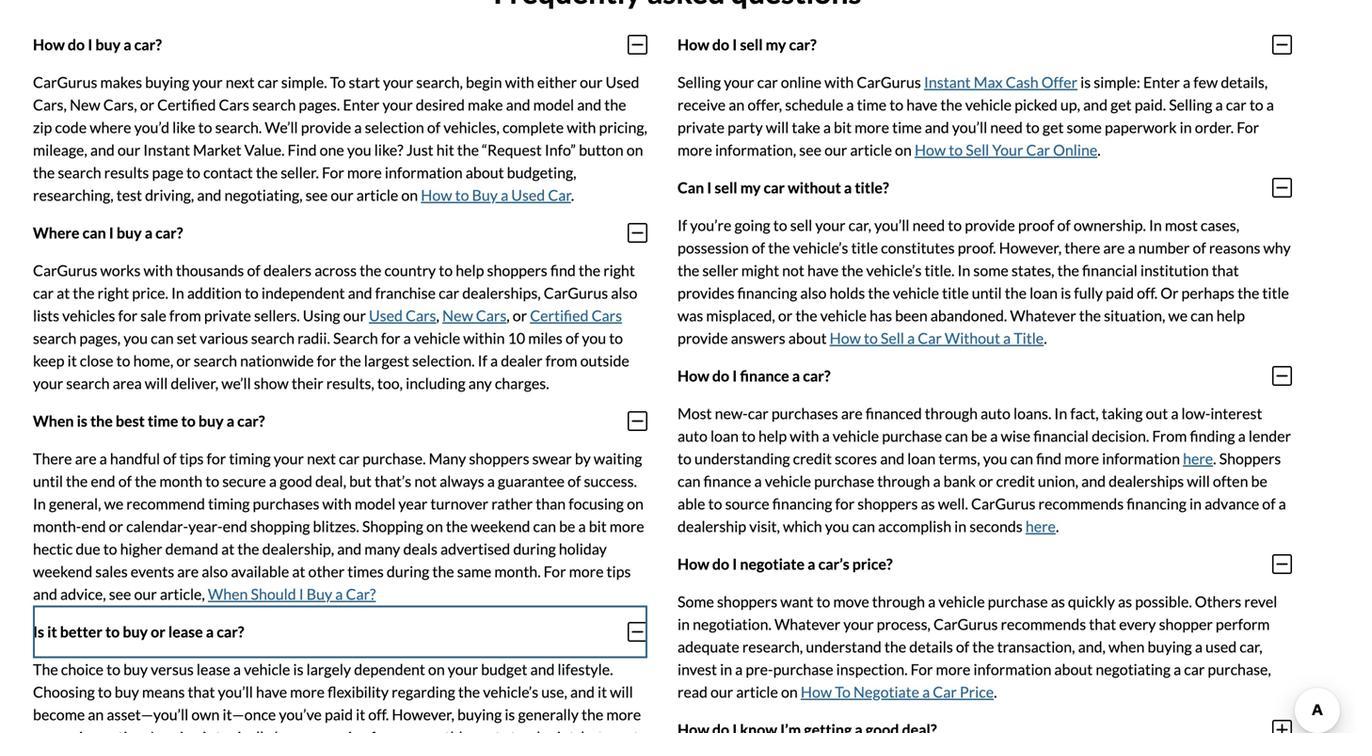 Task type: describe. For each thing, give the bounding box(es) containing it.
you up home,
[[124, 329, 148, 347]]

with right begin
[[505, 73, 535, 91]]

how to negotiate a car price .
[[801, 683, 997, 701]]

car up new cars link at the top of page
[[439, 284, 460, 302]]

the up available
[[238, 540, 259, 558]]

budget
[[481, 660, 528, 679]]

1 vertical spatial used
[[511, 186, 545, 204]]

search up researching,
[[58, 163, 101, 182]]

not inside there are a handful of tips for timing your next car purchase. many shoppers swear by waiting until the end of the month to secure a good deal, but that's not always a guarantee of success. in general, we recommend timing purchases with model year turnover rather than focusing on month-end or calendar-year-end shopping blitzes. shopping on the weekend can be a bit more hectic due to higher demand at the dealership, and many deals advertised during holiday weekend sales events are also available at other times during the same month. for more tips and advice, see our article,
[[415, 472, 437, 490]]

year
[[399, 495, 428, 513]]

going
[[735, 216, 771, 234]]

1 horizontal spatial provide
[[678, 329, 728, 347]]

cars down franchise at the left
[[406, 306, 436, 325]]

are inside if you're going to sell your car, you'll need to provide proof of ownership. in most cases, possession of the vehicle's title constitutes proof. however, there are a number of reasons why the seller might not have the vehicle's title. in some states, the financial institution that provides financing also holds the vehicle title until the loan is fully paid off. or perhaps the title was misplaced, or the vehicle has been abandoned. whatever the situation, we can help provide answers about
[[1104, 238, 1125, 257]]

how for how do i finance a car?
[[678, 367, 710, 385]]

success.
[[584, 472, 637, 490]]

the up cost
[[458, 683, 480, 701]]

how for how to buy a used car .
[[421, 186, 452, 204]]

our up results
[[118, 141, 140, 159]]

do for sell
[[713, 35, 730, 54]]

1 vertical spatial buy
[[307, 585, 333, 603]]

i for cargurus works with thousands of dealers across the country to help shoppers find the right car at the right price. in addition to independent and franchise car dealerships, cargurus also lists vehicles for sale from private sellers. using our
[[109, 224, 114, 242]]

well.
[[938, 495, 969, 513]]

possible.
[[1135, 592, 1192, 611]]

the choice to buy versus lease a vehicle is largely dependent on your budget and lifestyle. choosing to buy means that you'll have more flexibility regarding the vehicle's use, and it will become an asset—you'll own it—once you've paid it off. however, buying is generally the more expensive option. leasing is typically less expensive from a monthly cost standpoint, but m
[[33, 660, 641, 733]]

terms,
[[939, 449, 981, 468]]

button
[[579, 141, 624, 159]]

and down the lifestyle.
[[570, 683, 595, 701]]

car up lists
[[33, 284, 54, 302]]

end left shopping
[[223, 517, 247, 535]]

it—once
[[223, 705, 276, 724]]

0 vertical spatial timing
[[229, 449, 271, 468]]

process,
[[877, 615, 931, 633]]

others
[[1195, 592, 1242, 611]]

to inside dropdown button
[[181, 412, 196, 430]]

most new-car purchases are financed through auto loans. in fact, taking out a low-interest auto loan to help with a vehicle purchase can be a wise financial decision. from finding a lender to understanding credit scores and loan terms, you can find more information
[[678, 404, 1292, 468]]

research,
[[743, 638, 803, 656]]

1 horizontal spatial title
[[942, 284, 969, 302]]

and down blitzes.
[[337, 540, 362, 558]]

2 expensive from the left
[[302, 728, 368, 733]]

model inside there are a handful of tips for timing your next car purchase. many shoppers swear by waiting until the end of the month to secure a good deal, but that's not always a guarantee of success. in general, we recommend timing purchases with model year turnover rather than focusing on month-end or calendar-year-end shopping blitzes. shopping on the weekend can be a bit more hectic due to higher demand at the dealership, and many deals advertised during holiday weekend sales events are also available at other times during the same month. for more tips and advice, see our article,
[[355, 495, 396, 513]]

off. inside the choice to buy versus lease a vehicle is largely dependent on your budget and lifestyle. choosing to buy means that you'll have more flexibility regarding the vehicle's use, and it will become an asset—you'll own it—once you've paid it off. however, buying is generally the more expensive option. leasing is typically less expensive from a monthly cost standpoint, but m
[[368, 705, 389, 724]]

enter inside "is simple: enter a few details, receive an offer, schedule a time to have the vehicle picked up, and get paid. selling a car to a private party will take a bit more time and you'll need to get some paperwork in order. for more information, see our article on"
[[1144, 73, 1180, 91]]

negotiate
[[740, 555, 805, 573]]

cargurus makes buying your next car simple. to start your search, begin with either our used cars, new cars, or certified cars search pages. enter your desired make and model and the zip code where you'd like to search. we'll provide a selection of vehicles, complete with pricing, mileage, and our instant market value. find one you like? just hit the "request info" button on the search results page to contact the seller. for more information about budgeting, researching, test driving, and negotiating, see our article on
[[33, 73, 648, 204]]

sell inside if you're going to sell your car, you'll need to provide proof of ownership. in most cases, possession of the vehicle's title constitutes proof. however, there are a number of reasons why the seller might not have the vehicle's title. in some states, the financial institution that provides financing also holds the vehicle title until the loan is fully paid off. or perhaps the title was misplaced, or the vehicle has been abandoned. whatever the situation, we can help provide answers about
[[791, 216, 813, 234]]

for inside there are a handful of tips for timing your next car purchase. many shoppers swear by waiting until the end of the month to secure a good deal, but that's not always a guarantee of success. in general, we recommend timing purchases with model year turnover rather than focusing on month-end or calendar-year-end shopping blitzes. shopping on the weekend can be a bit more hectic due to higher demand at the dealership, and many deals advertised during holiday weekend sales events are also available at other times during the same month. for more tips and advice, see our article,
[[207, 449, 226, 468]]

. inside . shoppers can finance a vehicle purchase through a bank or credit union, and dealerships will often be able to source financing for shoppers as well. cargurus recommends financing in advance of a dealership visit, which you can accomplish in seconds
[[1214, 449, 1217, 468]]

1 vertical spatial auto
[[678, 427, 708, 445]]

car? inside the is it better to buy or lease a car? dropdown button
[[217, 623, 244, 641]]

car? for how do i finance a car?
[[803, 367, 831, 385]]

2 cars, from the left
[[103, 95, 137, 114]]

0 horizontal spatial sell
[[715, 178, 738, 197]]

1 vertical spatial timing
[[208, 495, 250, 513]]

or inside if you're going to sell your car, you'll need to provide proof of ownership. in most cases, possession of the vehicle's title constitutes proof. however, there are a number of reasons why the seller might not have the vehicle's title. in some states, the financial institution that provides financing also holds the vehicle title until the loan is fully paid off. or perhaps the title was misplaced, or the vehicle has been abandoned. whatever the situation, we can help provide answers about
[[778, 306, 793, 325]]

and up pricing,
[[577, 95, 602, 114]]

in down adequate
[[720, 660, 732, 679]]

paid inside the choice to buy versus lease a vehicle is largely dependent on your budget and lifestyle. choosing to buy means that you'll have more flexibility regarding the vehicle's use, and it will become an asset—you'll own it—once you've paid it off. however, buying is generally the more expensive option. leasing is typically less expensive from a monthly cost standpoint, but m
[[325, 705, 353, 724]]

addition
[[187, 284, 242, 302]]

buy up makes
[[95, 35, 121, 54]]

recommends inside . shoppers can finance a vehicle purchase through a bank or credit union, and dealerships will often be able to source financing for shoppers as well. cargurus recommends financing in advance of a dealership visit, which you can accomplish in seconds
[[1039, 495, 1124, 513]]

home,
[[133, 351, 173, 370]]

pre-
[[746, 660, 773, 679]]

1 cars, from the left
[[33, 95, 67, 114]]

1 horizontal spatial loan
[[908, 449, 936, 468]]

and,
[[1078, 638, 1106, 656]]

hit
[[437, 141, 454, 159]]

article inside the some shoppers want to move through a vehicle purchase as quickly as possible. others revel in negotiation. whatever your process, cargurus recommends that every shopper perform adequate research, understand the details of the transaction, and, when buying a used car, invest in a pre-purchase inspection. for more information about negotiating a car purchase, read our article on
[[736, 683, 778, 701]]

0 vertical spatial weekend
[[471, 517, 530, 535]]

more up the can
[[678, 141, 713, 159]]

in down some
[[678, 615, 690, 633]]

how for how do i buy a car?
[[33, 35, 65, 54]]

and down where
[[90, 141, 115, 159]]

new inside cargurus makes buying your next car simple. to start your search, begin with either our used cars, new cars, or certified cars search pages. enter your desired make and model and the zip code where you'd like to search. we'll provide a selection of vehicles, complete with pricing, mileage, and our instant market value. find one you like? just hit the "request info" button on the search results page to contact the seller. for more information about budgeting, researching, test driving, and negotiating, see our article on
[[70, 95, 100, 114]]

car inside the some shoppers want to move through a vehicle purchase as quickly as possible. others revel in negotiation. whatever your process, cargurus recommends that every shopper perform adequate research, understand the details of the transaction, and, when buying a used car, invest in a pre-purchase inspection. for more information about negotiating a car purchase, read our article on
[[1185, 660, 1205, 679]]

other
[[308, 562, 345, 581]]

1 horizontal spatial here link
[[1183, 449, 1214, 468]]

you're
[[690, 216, 732, 234]]

1 horizontal spatial tips
[[607, 562, 631, 581]]

cargurus right online
[[857, 73, 921, 91]]

every
[[1120, 615, 1156, 633]]

is left the largely
[[293, 660, 304, 679]]

the down process,
[[885, 638, 907, 656]]

pages,
[[79, 329, 121, 347]]

0 horizontal spatial selling
[[678, 73, 721, 91]]

was
[[678, 306, 704, 325]]

quickly
[[1068, 592, 1116, 611]]

you inside most new-car purchases are financed through auto loans. in fact, taking out a low-interest auto loan to help with a vehicle purchase can be a wise financial decision. from finding a lender to understanding credit scores and loan terms, you can find more information
[[983, 449, 1008, 468]]

help inside if you're going to sell your car, you'll need to provide proof of ownership. in most cases, possession of the vehicle's title constitutes proof. however, there are a number of reasons why the seller might not have the vehicle's title. in some states, the financial institution that provides financing also holds the vehicle title until the loan is fully paid off. or perhaps the title was misplaced, or the vehicle has been abandoned. whatever the situation, we can help provide answers about
[[1217, 306, 1245, 325]]

purchase up the transaction,
[[988, 592, 1048, 611]]

shopper
[[1159, 615, 1213, 633]]

the up might
[[768, 238, 790, 257]]

buy up the means
[[123, 660, 148, 679]]

cargurus down where on the top of page
[[33, 261, 97, 279]]

in up the number
[[1149, 216, 1162, 234]]

of inside cargurus works with thousands of dealers across the country to help shoppers find the right car at the right price. in addition to independent and franchise car dealerships, cargurus also lists vehicles for sale from private sellers. using our
[[247, 261, 261, 279]]

shoppers inside . shoppers can finance a vehicle purchase through a bank or credit union, and dealerships will often be able to source financing for shoppers as well. cargurus recommends financing in advance of a dealership visit, which you can accomplish in seconds
[[858, 495, 918, 513]]

will inside the choice to buy versus lease a vehicle is largely dependent on your budget and lifestyle. choosing to buy means that you'll have more flexibility regarding the vehicle's use, and it will become an asset—you'll own it—once you've paid it off. however, buying is generally the more expensive option. leasing is typically less expensive from a monthly cost standpoint, but m
[[610, 683, 633, 701]]

if inside if you're going to sell your car, you'll need to provide proof of ownership. in most cases, possession of the vehicle's title constitutes proof. however, there are a number of reasons why the seller might not have the vehicle's title. in some states, the financial institution that provides financing also holds the vehicle title until the loan is fully paid off. or perhaps the title was misplaced, or the vehicle has been abandoned. whatever the situation, we can help provide answers about
[[678, 216, 688, 234]]

1 horizontal spatial my
[[766, 35, 786, 54]]

shopping
[[250, 517, 310, 535]]

1 horizontal spatial as
[[1051, 592, 1065, 611]]

1 vertical spatial time
[[893, 118, 922, 136]]

do for buy
[[68, 35, 85, 54]]

car for how to negotiate a car price .
[[933, 683, 957, 701]]

cars up "within"
[[476, 306, 507, 325]]

1 vertical spatial provide
[[965, 216, 1016, 234]]

vehicle inside "is simple: enter a few details, receive an offer, schedule a time to have the vehicle picked up, and get paid. selling a car to a private party will take a bit more time and you'll need to get some paperwork in order. for more information, see our article on"
[[966, 95, 1012, 114]]

dealers
[[263, 261, 312, 279]]

fully
[[1074, 284, 1103, 302]]

across
[[315, 261, 357, 279]]

car? for where can i buy a car?
[[155, 224, 183, 242]]

of right proof
[[1058, 216, 1071, 234]]

how to buy a used car link
[[421, 186, 571, 204]]

0 horizontal spatial get
[[1043, 118, 1064, 136]]

of up might
[[752, 238, 765, 257]]

swear
[[532, 449, 572, 468]]

vehicle down holds
[[821, 306, 867, 325]]

our inside "is simple: enter a few details, receive an offer, schedule a time to have the vehicle picked up, and get paid. selling a car to a private party will take a bit more time and you'll need to get some paperwork in order. for more information, see our article on"
[[825, 141, 848, 159]]

how for how do i negotiate a car's price?
[[678, 555, 710, 573]]

used inside used cars , new cars , or certified cars search pages, you can set various search radii. search for a vehicle within 10 miles of you to keep it close to home, or search nationwide for the largest selection. if a dealer from outside your search area will deliver, we'll show their results, too, including any charges.
[[369, 306, 403, 325]]

new-
[[715, 404, 748, 423]]

makes
[[100, 73, 142, 91]]

private inside "is simple: enter a few details, receive an offer, schedule a time to have the vehicle picked up, and get paid. selling a car to a private party will take a bit more time and you'll need to get some paperwork in order. for more information, see our article on"
[[678, 118, 725, 136]]

the right generally
[[582, 705, 604, 724]]

credit inside most new-car purchases are financed through auto loans. in fact, taking out a low-interest auto loan to help with a vehicle purchase can be a wise financial decision. from finding a lender to understanding credit scores and loan terms, you can find more information
[[793, 449, 832, 468]]

1 vertical spatial here link
[[1026, 517, 1056, 535]]

and right up,
[[1084, 95, 1108, 114]]

to inside dropdown button
[[105, 623, 120, 641]]

car inside cargurus makes buying your next car simple. to start your search, begin with either our used cars, new cars, or certified cars search pages. enter your desired make and model and the zip code where you'd like to search. we'll provide a selection of vehicles, complete with pricing, mileage, and our instant market value. find one you like? just hit the "request info" button on the search results page to contact the seller. for more information about budgeting, researching, test driving, and negotiating, see our article on
[[258, 73, 278, 91]]

adequate
[[678, 638, 740, 656]]

been
[[895, 306, 928, 325]]

i for some shoppers want to move through a vehicle purchase as quickly as possible. others revel in negotiation. whatever your process, cargurus recommends that every shopper perform adequate research, understand the details of the transaction, and, when buying a used car, invest in a pre-purchase inspection. for more information about negotiating a car purchase, read our article on
[[733, 555, 737, 573]]

charges.
[[495, 374, 549, 392]]

more inside most new-car purchases are financed through auto loans. in fact, taking out a low-interest auto loan to help with a vehicle purchase can be a wise financial decision. from finding a lender to understanding credit scores and loan terms, you can find more information
[[1065, 449, 1100, 468]]

your inside there are a handful of tips for timing your next car purchase. many shoppers swear by waiting until the end of the month to secure a good deal, but that's not always a guarantee of success. in general, we recommend timing purchases with model year turnover rather than focusing on month-end or calendar-year-end shopping blitzes. shopping on the weekend can be a bit more hectic due to higher demand at the dealership, and many deals advertised during holiday weekend sales events are also available at other times during the same month. for more tips and advice, see our article,
[[274, 449, 304, 468]]

understanding
[[695, 449, 790, 468]]

1 horizontal spatial at
[[221, 540, 235, 558]]

dealerships
[[1109, 472, 1184, 490]]

0 horizontal spatial right
[[98, 284, 129, 302]]

sell for a
[[881, 329, 905, 347]]

0 horizontal spatial my
[[741, 178, 761, 197]]

vehicles,
[[444, 118, 500, 136]]

of up month
[[163, 449, 176, 468]]

advance
[[1205, 495, 1260, 513]]

and left 'advice,'
[[33, 585, 57, 603]]

need inside "is simple: enter a few details, receive an offer, schedule a time to have the vehicle picked up, and get paid. selling a car to a private party will take a bit more time and you'll need to get some paperwork in order. for more information, see our article on"
[[991, 118, 1023, 136]]

it down flexibility
[[356, 705, 365, 724]]

your up selection
[[383, 95, 413, 114]]

negotiation.
[[693, 615, 772, 633]]

certified inside cargurus makes buying your next car simple. to start your search, begin with either our used cars, new cars, or certified cars search pages. enter your desired make and model and the zip code where you'd like to search. we'll provide a selection of vehicles, complete with pricing, mileage, and our instant market value. find one you like? just hit the "request info" button on the search results page to contact the seller. for more information about budgeting, researching, test driving, and negotiating, see our article on
[[157, 95, 216, 114]]

the up price
[[973, 638, 995, 656]]

search up keep
[[33, 329, 76, 347]]

times
[[348, 562, 384, 581]]

finance for i
[[740, 367, 790, 385]]

at inside cargurus works with thousands of dealers across the country to help shoppers find the right car at the right price. in addition to independent and franchise car dealerships, cargurus also lists vehicles for sale from private sellers. using our
[[57, 284, 70, 302]]

1 vertical spatial loan
[[711, 427, 739, 445]]

recommends inside the some shoppers want to move through a vehicle purchase as quickly as possible. others revel in negotiation. whatever your process, cargurus recommends that every shopper perform adequate research, understand the details of the transaction, and, when buying a used car, invest in a pre-purchase inspection. for more information about negotiating a car purchase, read our article on
[[1001, 615, 1087, 633]]

2 horizontal spatial title
[[1263, 284, 1290, 302]]

0 vertical spatial buy
[[472, 186, 498, 204]]

of inside used cars , new cars , or certified cars search pages, you can set various search radii. search for a vehicle within 10 miles of you to keep it close to home, or search nationwide for the largest selection. if a dealer from outside your search area will deliver, we'll show their results, too, including any charges.
[[566, 329, 579, 347]]

i for most new-car purchases are financed through auto loans. in fact, taking out a low-interest auto loan to help with a vehicle purchase can be a wise financial decision. from finding a lender to understanding credit scores and loan terms, you can find more information
[[733, 367, 737, 385]]

car down budgeting,
[[548, 186, 571, 204]]

in inside there are a handful of tips for timing your next car purchase. many shoppers swear by waiting until the end of the month to secure a good deal, but that's not always a guarantee of success. in general, we recommend timing purchases with model year turnover rather than focusing on month-end or calendar-year-end shopping blitzes. shopping on the weekend can be a bit more hectic due to higher demand at the dealership, and many deals advertised during holiday weekend sales events are also available at other times during the same month. for more tips and advice, see our article,
[[33, 495, 46, 513]]

in inside cargurus works with thousands of dealers across the country to help shoppers find the right car at the right price. in addition to independent and franchise car dealerships, cargurus also lists vehicles for sale from private sellers. using our
[[171, 284, 184, 302]]

end up due
[[81, 517, 106, 535]]

search up "nationwide"
[[251, 329, 295, 347]]

car inside there are a handful of tips for timing your next car purchase. many shoppers swear by waiting until the end of the month to secure a good deal, but that's not always a guarantee of success. in general, we recommend timing purchases with model year turnover rather than focusing on month-end or calendar-year-end shopping blitzes. shopping on the weekend can be a bit more hectic due to higher demand at the dealership, and many deals advertised during holiday weekend sales events are also available at other times during the same month. for more tips and advice, see our article,
[[339, 449, 360, 468]]

purchase down "research,"
[[773, 660, 834, 679]]

more down "holiday"
[[569, 562, 604, 581]]

information inside cargurus makes buying your next car simple. to start your search, begin with either our used cars, new cars, or certified cars search pages. enter your desired make and model and the zip code where you'd like to search. we'll provide a selection of vehicles, complete with pricing, mileage, and our instant market value. find one you like? just hit the "request info" button on the search results page to contact the seller. for more information about budgeting, researching, test driving, and negotiating, see our article on
[[385, 163, 463, 182]]

for inside the some shoppers want to move through a vehicle purchase as quickly as possible. others revel in negotiation. whatever your process, cargurus recommends that every shopper perform adequate research, understand the details of the transaction, and, when buying a used car, invest in a pre-purchase inspection. for more information about negotiating a car purchase, read our article on
[[911, 660, 933, 679]]

1 vertical spatial during
[[387, 562, 430, 581]]

cases,
[[1201, 216, 1240, 234]]

from inside the choice to buy versus lease a vehicle is largely dependent on your budget and lifestyle. choosing to buy means that you'll have more flexibility regarding the vehicle's use, and it will become an asset—you'll own it—once you've paid it off. however, buying is generally the more expensive option. leasing is typically less expensive from a monthly cost standpoint, but m
[[371, 728, 402, 733]]

begin
[[466, 73, 502, 91]]

with up button
[[567, 118, 596, 136]]

will inside used cars , new cars , or certified cars search pages, you can set various search radii. search for a vehicle within 10 miles of you to keep it close to home, or search nationwide for the largest selection. if a dealer from outside your search area will deliver, we'll show their results, too, including any charges.
[[145, 374, 168, 392]]

2 horizontal spatial vehicle's
[[867, 261, 922, 279]]

the right perhaps
[[1238, 284, 1260, 302]]

do for finance
[[713, 367, 730, 385]]

credit inside . shoppers can finance a vehicle purchase through a bank or credit union, and dealerships will often be able to source financing for shoppers as well. cargurus recommends financing in advance of a dealership visit, which you can accomplish in seconds
[[996, 472, 1035, 490]]

is inside if you're going to sell your car, you'll need to provide proof of ownership. in most cases, possession of the vehicle's title constitutes proof. however, there are a number of reasons why the seller might not have the vehicle's title. in some states, the financial institution that provides financing also holds the vehicle title until the loan is fully paid off. or perhaps the title was misplaced, or the vehicle has been abandoned. whatever the situation, we can help provide answers about
[[1061, 284, 1072, 302]]

car for how to sell your car online .
[[1027, 141, 1051, 159]]

and down the contact on the top left
[[197, 186, 222, 204]]

to inside . shoppers can finance a vehicle purchase through a bank or credit union, and dealerships will often be able to source financing for shoppers as well. cargurus recommends financing in advance of a dealership visit, which you can accomplish in seconds
[[709, 495, 723, 513]]

vehicle inside the choice to buy versus lease a vehicle is largely dependent on your budget and lifestyle. choosing to buy means that you'll have more flexibility regarding the vehicle's use, and it will become an asset—you'll own it—once you've paid it off. however, buying is generally the more expensive option. leasing is typically less expensive from a monthly cost standpoint, but m
[[244, 660, 290, 679]]

more up you've
[[290, 683, 325, 701]]

vehicle's inside the choice to buy versus lease a vehicle is largely dependent on your budget and lifestyle. choosing to buy means that you'll have more flexibility regarding the vehicle's use, and it will become an asset—you'll own it—once you've paid it off. however, buying is generally the more expensive option. leasing is typically less expensive from a monthly cost standpoint, but m
[[483, 683, 539, 701]]

1 horizontal spatial right
[[604, 261, 635, 279]]

the down turnover
[[446, 517, 468, 535]]

understand
[[806, 638, 882, 656]]

of inside the some shoppers want to move through a vehicle purchase as quickly as possible. others revel in negotiation. whatever your process, cargurus recommends that every shopper perform adequate research, understand the details of the transaction, and, when buying a used car, invest in a pre-purchase inspection. for more information about negotiating a car purchase, read our article on
[[956, 638, 970, 656]]

holds
[[830, 284, 865, 302]]

bit inside "is simple: enter a few details, receive an offer, schedule a time to have the vehicle picked up, and get paid. selling a car to a private party will take a bit more time and you'll need to get some paperwork in order. for more information, see our article on"
[[834, 118, 852, 136]]

market
[[193, 141, 242, 159]]

to inside cargurus makes buying your next car simple. to start your search, begin with either our used cars, new cars, or certified cars search pages. enter your desired make and model and the zip code where you'd like to search. we'll provide a selection of vehicles, complete with pricing, mileage, and our instant market value. find one you like? just hit the "request info" button on the search results page to contact the seller. for more information about budgeting, researching, test driving, and negotiating, see our article on
[[330, 73, 346, 91]]

with inside there are a handful of tips for timing your next car purchase. many shoppers swear by waiting until the end of the month to secure a good deal, but that's not always a guarantee of success. in general, we recommend timing purchases with model year turnover rather than focusing on month-end or calendar-year-end shopping blitzes. shopping on the weekend can be a bit more hectic due to higher demand at the dealership, and many deals advertised during holiday weekend sales events are also available at other times during the same month. for more tips and advice, see our article,
[[322, 495, 352, 513]]

about inside if you're going to sell your car, you'll need to provide proof of ownership. in most cases, possession of the vehicle's title constitutes proof. however, there are a number of reasons why the seller might not have the vehicle's title. in some states, the financial institution that provides financing also holds the vehicle title until the loan is fully paid off. or perhaps the title was misplaced, or the vehicle has been abandoned. whatever the situation, we can help provide answers about
[[789, 329, 827, 347]]

sellers.
[[254, 306, 300, 325]]

2 horizontal spatial at
[[292, 562, 305, 581]]

car up 'offer,'
[[757, 73, 778, 91]]

on up deals
[[426, 517, 443, 535]]

can inside there are a handful of tips for timing your next car purchase. many shoppers swear by waiting until the end of the month to secure a good deal, but that's not always a guarantee of success. in general, we recommend timing purchases with model year turnover rather than focusing on month-end or calendar-year-end shopping blitzes. shopping on the weekend can be a bit more hectic due to higher demand at the dealership, and many deals advertised during holiday weekend sales events are also available at other times during the same month. for more tips and advice, see our article,
[[533, 517, 556, 535]]

the up has
[[868, 284, 890, 302]]

or inside . shoppers can finance a vehicle purchase through a bank or credit union, and dealerships will often be able to source financing for shoppers as well. cargurus recommends financing in advance of a dealership visit, which you can accomplish in seconds
[[979, 472, 994, 490]]

end up the "general,"
[[91, 472, 115, 490]]

vehicle inside . shoppers can finance a vehicle purchase through a bank or credit union, and dealerships will often be able to source financing for shoppers as well. cargurus recommends financing in advance of a dealership visit, which you can accomplish in seconds
[[765, 472, 812, 490]]

car? for how do i sell my car?
[[789, 35, 817, 54]]

institution
[[1141, 261, 1209, 279]]

and up use,
[[530, 660, 555, 679]]

for inside cargurus works with thousands of dealers across the country to help shoppers find the right car at the right price. in addition to independent and franchise car dealerships, cargurus also lists vehicles for sale from private sellers. using our
[[118, 306, 138, 325]]

is
[[33, 623, 44, 641]]

search up the we'll
[[252, 95, 296, 114]]

that's
[[375, 472, 412, 490]]

month-
[[33, 517, 81, 535]]

find inside cargurus works with thousands of dealers across the country to help shoppers find the right car at the right price. in addition to independent and franchise car dealerships, cargurus also lists vehicles for sale from private sellers. using our
[[551, 261, 576, 279]]

search.
[[215, 118, 262, 136]]

buy down test
[[117, 224, 142, 242]]

shopping
[[362, 517, 424, 535]]

driving,
[[145, 186, 194, 204]]

for inside there are a handful of tips for timing your next car purchase. many shoppers swear by waiting until the end of the month to secure a good deal, but that's not always a guarantee of success. in general, we recommend timing purchases with model year turnover rather than focusing on month-end or calendar-year-end shopping blitzes. shopping on the weekend can be a bit more hectic due to higher demand at the dealership, and many deals advertised during holiday weekend sales events are also available at other times during the same month. for more tips and advice, see our article,
[[544, 562, 566, 581]]

the right misplaced,
[[796, 306, 818, 325]]

financed
[[866, 404, 922, 423]]

the down the handful
[[135, 472, 157, 490]]

can down "wise"
[[1011, 449, 1034, 468]]

just
[[406, 141, 434, 159]]

can up terms,
[[945, 427, 968, 445]]

where can i buy a car?
[[33, 224, 183, 242]]

how for how to sell a car without a title .
[[830, 329, 861, 347]]

more down selling your car online with cargurus instant max cash offer
[[855, 118, 890, 136]]

1 horizontal spatial during
[[513, 540, 556, 558]]

the right across
[[360, 261, 382, 279]]

it inside dropdown button
[[47, 623, 57, 641]]

cars up outside
[[592, 306, 622, 325]]

0 horizontal spatial title
[[852, 238, 878, 257]]

plus square image
[[1273, 719, 1293, 733]]

their
[[292, 374, 324, 392]]

bank
[[944, 472, 976, 490]]

good
[[280, 472, 313, 490]]

negotiating,
[[224, 186, 303, 204]]

through inside the some shoppers want to move through a vehicle purchase as quickly as possible. others revel in negotiation. whatever your process, cargurus recommends that every shopper perform adequate research, understand the details of the transaction, and, when buying a used car, invest in a pre-purchase inspection. for more information about negotiating a car purchase, read our article on
[[872, 592, 925, 611]]

turnover
[[431, 495, 489, 513]]

monthly
[[416, 728, 471, 733]]

dependent
[[354, 660, 425, 679]]

0 horizontal spatial weekend
[[33, 562, 92, 581]]

when should i buy a car? link
[[208, 585, 376, 603]]

versus
[[151, 660, 194, 679]]

for inside . shoppers can finance a vehicle purchase through a bank or credit union, and dealerships will often be able to source financing for shoppers as well. cargurus recommends financing in advance of a dealership visit, which you can accomplish in seconds
[[835, 495, 855, 513]]

higher
[[120, 540, 162, 558]]

vehicle inside used cars , new cars , or certified cars search pages, you can set various search radii. search for a vehicle within 10 miles of you to keep it close to home, or search nationwide for the largest selection. if a dealer from outside your search area will deliver, we'll show their results, too, including any charges.
[[414, 329, 461, 347]]

the up pricing,
[[605, 95, 626, 114]]

used inside cargurus makes buying your next car simple. to start your search, begin with either our used cars, new cars, or certified cars search pages. enter your desired make and model and the zip code where you'd like to search. we'll provide a selection of vehicles, complete with pricing, mileage, and our instant market value. find one you like? just hit the "request info" button on the search results page to contact the seller. for more information about budgeting, researching, test driving, and negotiating, see our article on
[[606, 73, 640, 91]]

largely
[[307, 660, 351, 679]]

vehicle inside the some shoppers want to move through a vehicle purchase as quickly as possible. others revel in negotiation. whatever your process, cargurus recommends that every shopper perform adequate research, understand the details of the transaction, and, when buying a used car, invest in a pre-purchase inspection. for more information about negotiating a car purchase, read our article on
[[939, 592, 985, 611]]

of down the handful
[[118, 472, 132, 490]]

car for how to sell a car without a title .
[[918, 329, 942, 347]]

the up vehicles
[[73, 284, 95, 302]]

here for here .
[[1026, 517, 1056, 535]]

the down states,
[[1005, 284, 1027, 302]]

inspection.
[[837, 660, 908, 679]]

have inside the choice to buy versus lease a vehicle is largely dependent on your budget and lifestyle. choosing to buy means that you'll have more flexibility regarding the vehicle's use, and it will become an asset—you'll own it—once you've paid it off. however, buying is generally the more expensive option. leasing is typically less expensive from a monthly cost standpoint, but m
[[256, 683, 287, 701]]

in right title.
[[958, 261, 971, 279]]

best
[[116, 412, 145, 430]]

the down "mileage,"
[[33, 163, 55, 182]]

more down focusing
[[610, 517, 645, 535]]

0 horizontal spatial tips
[[179, 449, 204, 468]]

the up certified cars link
[[579, 261, 601, 279]]

article inside cargurus makes buying your next car simple. to start your search, begin with either our used cars, new cars, or certified cars search pages. enter your desired make and model and the zip code where you'd like to search. we'll provide a selection of vehicles, complete with pricing, mileage, and our instant market value. find one you like? just hit the "request info" button on the search results page to contact the seller. for more information about budgeting, researching, test driving, and negotiating, see our article on
[[357, 186, 398, 204]]

on down pricing,
[[627, 141, 643, 159]]

loans.
[[1014, 404, 1052, 423]]

have inside if you're going to sell your car, you'll need to provide proof of ownership. in most cases, possession of the vehicle's title constitutes proof. however, there are a number of reasons why the seller might not have the vehicle's title. in some states, the financial institution that provides financing also holds the vehicle title until the loan is fully paid off. or perhaps the title was misplaced, or the vehicle has been abandoned. whatever the situation, we can help provide answers about
[[808, 261, 839, 279]]

with up "schedule"
[[825, 73, 854, 91]]

1 horizontal spatial get
[[1111, 95, 1132, 114]]

or down set
[[176, 351, 191, 370]]

the down value.
[[256, 163, 278, 182]]

i right the can
[[707, 178, 712, 197]]

and up complete
[[506, 95, 531, 114]]

blitzes.
[[313, 517, 359, 535]]

invest
[[678, 660, 717, 679]]

it down the lifestyle.
[[598, 683, 607, 701]]

situation,
[[1104, 306, 1166, 325]]

in left advance
[[1190, 495, 1202, 513]]

10
[[508, 329, 525, 347]]

lease inside the choice to buy versus lease a vehicle is largely dependent on your budget and lifestyle. choosing to buy means that you'll have more flexibility regarding the vehicle's use, and it will become an asset—you'll own it—once you've paid it off. however, buying is generally the more expensive option. leasing is typically less expensive from a monthly cost standpoint, but m
[[197, 660, 230, 679]]

buying inside the some shoppers want to move through a vehicle purchase as quickly as possible. others revel in negotiation. whatever your process, cargurus recommends that every shopper perform adequate research, understand the details of the transaction, and, when buying a used car, invest in a pre-purchase inspection. for more information about negotiating a car purchase, read our article on
[[1148, 638, 1192, 656]]

the down fully
[[1080, 306, 1101, 325]]

2 horizontal spatial as
[[1118, 592, 1133, 611]]

one
[[320, 141, 344, 159]]

an inside the choice to buy versus lease a vehicle is largely dependent on your budget and lifestyle. choosing to buy means that you'll have more flexibility regarding the vehicle's use, and it will become an asset—you'll own it—once you've paid it off. however, buying is generally the more expensive option. leasing is typically less expensive from a monthly cost standpoint, but m
[[88, 705, 104, 724]]

also inside if you're going to sell your car, you'll need to provide proof of ownership. in most cases, possession of the vehicle's title constitutes proof. however, there are a number of reasons why the seller might not have the vehicle's title. in some states, the financial institution that provides financing also holds the vehicle title until the loan is fully paid off. or perhaps the title was misplaced, or the vehicle has been abandoned. whatever the situation, we can help provide answers about
[[801, 284, 827, 302]]

more down the lifestyle.
[[607, 705, 641, 724]]

shoppers
[[1220, 449, 1282, 468]]

also inside cargurus works with thousands of dealers across the country to help shoppers find the right car at the right price. in addition to independent and franchise car dealerships, cargurus also lists vehicles for sale from private sellers. using our
[[611, 284, 638, 302]]

answers
[[731, 329, 786, 347]]

we inside if you're going to sell your car, you'll need to provide proof of ownership. in most cases, possession of the vehicle's title constitutes proof. however, there are a number of reasons why the seller might not have the vehicle's title. in some states, the financial institution that provides financing also holds the vehicle title until the loan is fully paid off. or perhaps the title was misplaced, or the vehicle has been abandoned. whatever the situation, we can help provide answers about
[[1169, 306, 1188, 325]]

an inside "is simple: enter a few details, receive an offer, schedule a time to have the vehicle picked up, and get paid. selling a car to a private party will take a bit more time and you'll need to get some paperwork in order. for more information, see our article on"
[[729, 95, 745, 114]]

advice,
[[60, 585, 106, 603]]

buy inside dropdown button
[[199, 412, 224, 430]]

here .
[[1026, 517, 1059, 535]]

are down demand
[[177, 562, 199, 581]]

month.
[[495, 562, 541, 581]]

the inside "is simple: enter a few details, receive an offer, schedule a time to have the vehicle picked up, and get paid. selling a car to a private party will take a bit more time and you'll need to get some paperwork in order. for more information, see our article on"
[[941, 95, 963, 114]]

receive
[[678, 95, 726, 114]]

the right hit
[[457, 141, 479, 159]]



Task type: locate. For each thing, give the bounding box(es) containing it.
of down by
[[568, 472, 581, 490]]

in left fact,
[[1055, 404, 1068, 423]]

minus square image for if you're going to sell your car, you'll need to provide proof of ownership. in most cases, possession of the vehicle's title constitutes proof. however, there are a number of reasons why the seller might not have the vehicle's title. in some states, the financial institution that provides financing also holds the vehicle title until the loan is fully paid off. or perhaps the title was misplaced, or the vehicle has been abandoned. whatever the situation, we can help provide answers about
[[1273, 176, 1293, 199]]

next up search.
[[226, 73, 255, 91]]

our inside there are a handful of tips for timing your next car purchase. many shoppers swear by waiting until the end of the month to secure a good deal, but that's not always a guarantee of success. in general, we recommend timing purchases with model year turnover rather than focusing on month-end or calendar-year-end shopping blitzes. shopping on the weekend can be a bit more hectic due to higher demand at the dealership, and many deals advertised during holiday weekend sales events are also available at other times during the same month. for more tips and advice, see our article,
[[134, 585, 157, 603]]

how to sell your car online .
[[915, 141, 1101, 159]]

right
[[604, 261, 635, 279], [98, 284, 129, 302]]

1 vertical spatial help
[[1217, 306, 1245, 325]]

help inside cargurus works with thousands of dealers across the country to help shoppers find the right car at the right price. in addition to independent and franchise car dealerships, cargurus also lists vehicles for sale from private sellers. using our
[[456, 261, 484, 279]]

2 vertical spatial have
[[256, 683, 287, 701]]

from inside used cars , new cars , or certified cars search pages, you can set various search radii. search for a vehicle within 10 miles of you to keep it close to home, or search nationwide for the largest selection. if a dealer from outside your search area will deliver, we'll show their results, too, including any charges.
[[546, 351, 578, 370]]

1 vertical spatial bit
[[589, 517, 607, 535]]

why
[[1264, 238, 1291, 257]]

1 horizontal spatial if
[[678, 216, 688, 234]]

1 vertical spatial from
[[546, 351, 578, 370]]

2 horizontal spatial you'll
[[953, 118, 988, 136]]

1 horizontal spatial instant
[[924, 73, 971, 91]]

from inside cargurus works with thousands of dealers across the country to help shoppers find the right car at the right price. in addition to independent and franchise car dealerships, cargurus also lists vehicles for sale from private sellers. using our
[[169, 306, 201, 325]]

means
[[142, 683, 185, 701]]

you inside . shoppers can finance a vehicle purchase through a bank or credit union, and dealerships will often be able to source financing for shoppers as well. cargurus recommends financing in advance of a dealership visit, which you can accomplish in seconds
[[825, 517, 850, 535]]

1 horizontal spatial model
[[533, 95, 574, 114]]

finance for can
[[704, 472, 752, 490]]

more inside cargurus makes buying your next car simple. to start your search, begin with either our used cars, new cars, or certified cars search pages. enter your desired make and model and the zip code where you'd like to search. we'll provide a selection of vehicles, complete with pricing, mileage, and our instant market value. find one you like? just hit the "request info" button on the search results page to contact the seller. for more information about budgeting, researching, test driving, and negotiating, see our article on
[[347, 163, 382, 182]]

instant max cash offer link
[[924, 73, 1078, 91]]

1 expensive from the left
[[33, 728, 98, 733]]

find inside most new-car purchases are financed through auto loans. in fact, taking out a low-interest auto loan to help with a vehicle purchase can be a wise financial decision. from finding a lender to understanding credit scores and loan terms, you can find more information
[[1037, 449, 1062, 468]]

see down take
[[799, 141, 822, 159]]

be inside there are a handful of tips for timing your next car purchase. many shoppers swear by waiting until the end of the month to secure a good deal, but that's not always a guarantee of success. in general, we recommend timing purchases with model year turnover rather than focusing on month-end or calendar-year-end shopping blitzes. shopping on the weekend can be a bit more hectic due to higher demand at the dealership, and many deals advertised during holiday weekend sales events are also available at other times during the same month. for more tips and advice, see our article,
[[559, 517, 576, 535]]

financing up which
[[773, 495, 833, 513]]

0 horizontal spatial private
[[204, 306, 251, 325]]

when is the best time to buy a car?
[[33, 412, 265, 430]]

1 vertical spatial tips
[[607, 562, 631, 581]]

1 vertical spatial an
[[88, 705, 104, 724]]

1 horizontal spatial sell
[[966, 141, 990, 159]]

0 vertical spatial information
[[385, 163, 463, 182]]

in inside most new-car purchases are financed through auto loans. in fact, taking out a low-interest auto loan to help with a vehicle purchase can be a wise financial decision. from finding a lender to understanding credit scores and loan terms, you can find more information
[[1055, 404, 1068, 423]]

or
[[140, 95, 154, 114], [513, 306, 527, 325], [778, 306, 793, 325], [176, 351, 191, 370], [979, 472, 994, 490], [109, 517, 123, 535], [151, 623, 166, 641]]

is up standpoint,
[[505, 705, 515, 724]]

your right start
[[383, 73, 413, 91]]

has
[[870, 306, 892, 325]]

price.
[[132, 284, 168, 302]]

see inside cargurus makes buying your next car simple. to start your search, begin with either our used cars, new cars, or certified cars search pages. enter your desired make and model and the zip code where you'd like to search. we'll provide a selection of vehicles, complete with pricing, mileage, and our instant market value. find one you like? just hit the "request info" button on the search results page to contact the seller. for more information about budgeting, researching, test driving, and negotiating, see our article on
[[306, 186, 328, 204]]

0 vertical spatial here link
[[1183, 449, 1214, 468]]

our right the either
[[580, 73, 603, 91]]

buying inside the choice to buy versus lease a vehicle is largely dependent on your budget and lifestyle. choosing to buy means that you'll have more flexibility regarding the vehicle's use, and it will become an asset—you'll own it—once you've paid it off. however, buying is generally the more expensive option. leasing is typically less expensive from a monthly cost standpoint, but m
[[458, 705, 502, 724]]

on down the just
[[401, 186, 418, 204]]

we'll
[[221, 374, 251, 392]]

the up provides
[[678, 261, 700, 279]]

outside
[[580, 351, 630, 370]]

some inside "is simple: enter a few details, receive an offer, schedule a time to have the vehicle picked up, and get paid. selling a car to a private party will take a bit more time and you'll need to get some paperwork in order. for more information, see our article on"
[[1067, 118, 1102, 136]]

0 horizontal spatial expensive
[[33, 728, 98, 733]]

2 , from the left
[[507, 306, 510, 325]]

a inside if you're going to sell your car, you'll need to provide proof of ownership. in most cases, possession of the vehicle's title constitutes proof. however, there are a number of reasons why the seller might not have the vehicle's title. in some states, the financial institution that provides financing also holds the vehicle title until the loan is fully paid off. or perhaps the title was misplaced, or the vehicle has been abandoned. whatever the situation, we can help provide answers about
[[1128, 238, 1136, 257]]

0 horizontal spatial vehicle's
[[483, 683, 539, 701]]

you'll inside the choice to buy versus lease a vehicle is largely dependent on your budget and lifestyle. choosing to buy means that you'll have more flexibility regarding the vehicle's use, and it will become an asset—you'll own it—once you've paid it off. however, buying is generally the more expensive option. leasing is typically less expensive from a monthly cost standpoint, but m
[[218, 683, 253, 701]]

cargurus inside cargurus makes buying your next car simple. to start your search, begin with either our used cars, new cars, or certified cars search pages. enter your desired make and model and the zip code where you'd like to search. we'll provide a selection of vehicles, complete with pricing, mileage, and our instant market value. find one you like? just hit the "request info" button on the search results page to contact the seller. for more information about budgeting, researching, test driving, and negotiating, see our article on
[[33, 73, 97, 91]]

2 vertical spatial provide
[[678, 329, 728, 347]]

0 horizontal spatial buy
[[307, 585, 333, 603]]

see inside there are a handful of tips for timing your next car purchase. many shoppers swear by waiting until the end of the month to secure a good deal, but that's not always a guarantee of success. in general, we recommend timing purchases with model year turnover rather than focusing on month-end or calendar-year-end shopping blitzes. shopping on the weekend can be a bit more hectic due to higher demand at the dealership, and many deals advertised during holiday weekend sales events are also available at other times during the same month. for more tips and advice, see our article,
[[109, 585, 131, 603]]

0 vertical spatial time
[[857, 95, 887, 114]]

whatever inside if you're going to sell your car, you'll need to provide proof of ownership. in most cases, possession of the vehicle's title constitutes proof. however, there are a number of reasons why the seller might not have the vehicle's title. in some states, the financial institution that provides financing also holds the vehicle title until the loan is fully paid off. or perhaps the title was misplaced, or the vehicle has been abandoned. whatever the situation, we can help provide answers about
[[1010, 306, 1077, 325]]

i left negotiate
[[733, 555, 737, 573]]

and inside cargurus works with thousands of dealers across the country to help shoppers find the right car at the right price. in addition to independent and franchise car dealerships, cargurus also lists vehicles for sale from private sellers. using our
[[348, 284, 372, 302]]

car, down title?
[[849, 216, 872, 234]]

from down miles
[[546, 351, 578, 370]]

cars, down makes
[[103, 95, 137, 114]]

through
[[925, 404, 978, 423], [878, 472, 930, 490], [872, 592, 925, 611]]

as
[[921, 495, 935, 513], [1051, 592, 1065, 611], [1118, 592, 1133, 611]]

some up online
[[1067, 118, 1102, 136]]

article inside "is simple: enter a few details, receive an offer, schedule a time to have the vehicle picked up, and get paid. selling a car to a private party will take a bit more time and you'll need to get some paperwork in order. for more information, see our article on"
[[850, 141, 892, 159]]

new inside used cars , new cars , or certified cars search pages, you can set various search radii. search for a vehicle within 10 miles of you to keep it close to home, or search nationwide for the largest selection. if a dealer from outside your search area will deliver, we'll show their results, too, including any charges.
[[442, 306, 473, 325]]

0 vertical spatial right
[[604, 261, 635, 279]]

our inside cargurus works with thousands of dealers across the country to help shoppers find the right car at the right price. in addition to independent and franchise car dealerships, cargurus also lists vehicles for sale from private sellers. using our
[[343, 306, 366, 325]]

wise
[[1001, 427, 1031, 445]]

works
[[100, 261, 141, 279]]

tips
[[179, 449, 204, 468], [607, 562, 631, 581]]

car? for how do i buy a car?
[[134, 35, 162, 54]]

as up "every"
[[1118, 592, 1133, 611]]

credit left union,
[[996, 472, 1035, 490]]

rather
[[492, 495, 533, 513]]

selling inside "is simple: enter a few details, receive an offer, schedule a time to have the vehicle picked up, and get paid. selling a car to a private party will take a bit more time and you'll need to get some paperwork in order. for more information, see our article on"
[[1169, 95, 1213, 114]]

next inside cargurus makes buying your next car simple. to start your search, begin with either our used cars, new cars, or certified cars search pages. enter your desired make and model and the zip code where you'd like to search. we'll provide a selection of vehicles, complete with pricing, mileage, and our instant market value. find one you like? just hit the "request info" button on the search results page to contact the seller. for more information about budgeting, researching, test driving, and negotiating, see our article on
[[226, 73, 255, 91]]

when for when is the best time to buy a car?
[[33, 412, 74, 430]]

in
[[1149, 216, 1162, 234], [958, 261, 971, 279], [171, 284, 184, 302], [1055, 404, 1068, 423], [33, 495, 46, 513]]

our up without
[[825, 141, 848, 159]]

minus square image for selling your car online with cargurus
[[1273, 33, 1293, 56]]

for down scores
[[835, 495, 855, 513]]

guarantee
[[498, 472, 565, 490]]

used cars link
[[369, 306, 436, 325]]

1 vertical spatial financial
[[1034, 427, 1089, 445]]

how for how to sell your car online .
[[915, 141, 946, 159]]

cars inside cargurus makes buying your next car simple. to start your search, begin with either our used cars, new cars, or certified cars search pages. enter your desired make and model and the zip code where you'd like to search. we'll provide a selection of vehicles, complete with pricing, mileage, and our instant market value. find one you like? just hit the "request info" button on the search results page to contact the seller. for more information about budgeting, researching, test driving, and negotiating, see our article on
[[219, 95, 249, 114]]

scores
[[835, 449, 878, 468]]

how do i sell my car? button
[[678, 18, 1293, 71]]

here down finding
[[1183, 449, 1214, 468]]

1 horizontal spatial we
[[1169, 306, 1188, 325]]

1 horizontal spatial here
[[1183, 449, 1214, 468]]

vehicle's
[[793, 238, 849, 257], [867, 261, 922, 279], [483, 683, 539, 701]]

1 vertical spatial when
[[208, 585, 248, 603]]

you'll inside "is simple: enter a few details, receive an offer, schedule a time to have the vehicle picked up, and get paid. selling a car to a private party will take a bit more time and you'll need to get some paperwork in order. for more information, see our article on"
[[953, 118, 988, 136]]

in down the 'well.'
[[955, 517, 967, 535]]

1 vertical spatial model
[[355, 495, 396, 513]]

also inside there are a handful of tips for timing your next car purchase. many shoppers swear by waiting until the end of the month to secure a good deal, but that's not always a guarantee of success. in general, we recommend timing purchases with model year turnover rather than focusing on month-end or calendar-year-end shopping blitzes. shopping on the weekend can be a bit more hectic due to higher demand at the dealership, and many deals advertised during holiday weekend sales events are also available at other times during the same month. for more tips and advice, see our article,
[[202, 562, 228, 581]]

sell for your
[[966, 141, 990, 159]]

vehicles
[[62, 306, 115, 325]]

here for here
[[1183, 449, 1214, 468]]

or inside there are a handful of tips for timing your next car purchase. many shoppers swear by waiting until the end of the month to secure a good deal, but that's not always a guarantee of success. in general, we recommend timing purchases with model year turnover rather than focusing on month-end or calendar-year-end shopping blitzes. shopping on the weekend can be a bit more hectic due to higher demand at the dealership, and many deals advertised during holiday weekend sales events are also available at other times during the same month. for more tips and advice, see our article,
[[109, 517, 123, 535]]

also up certified cars link
[[611, 284, 638, 302]]

sell
[[740, 35, 763, 54], [715, 178, 738, 197], [791, 216, 813, 234]]

expensive
[[33, 728, 98, 733], [302, 728, 368, 733]]

1 horizontal spatial from
[[371, 728, 402, 733]]

franchise
[[375, 284, 436, 302]]

of down most on the top right
[[1193, 238, 1207, 257]]

1 vertical spatial be
[[1252, 472, 1268, 490]]

can inside if you're going to sell your car, you'll need to provide proof of ownership. in most cases, possession of the vehicle's title constitutes proof. however, there are a number of reasons why the seller might not have the vehicle's title. in some states, the financial institution that provides financing also holds the vehicle title until the loan is fully paid off. or perhaps the title was misplaced, or the vehicle has been abandoned. whatever the situation, we can help provide answers about
[[1191, 306, 1214, 325]]

provide inside cargurus makes buying your next car simple. to start your search, begin with either our used cars, new cars, or certified cars search pages. enter your desired make and model and the zip code where you'd like to search. we'll provide a selection of vehicles, complete with pricing, mileage, and our instant market value. find one you like? just hit the "request info" button on the search results page to contact the seller. for more information about budgeting, researching, test driving, and negotiating, see our article on
[[301, 118, 351, 136]]

do up new-
[[713, 367, 730, 385]]

next up deal,
[[307, 449, 336, 468]]

0 vertical spatial paid
[[1106, 284, 1134, 302]]

0 horizontal spatial provide
[[301, 118, 351, 136]]

private inside cargurus works with thousands of dealers across the country to help shoppers find the right car at the right price. in addition to independent and franchise car dealerships, cargurus also lists vehicles for sale from private sellers. using our
[[204, 306, 251, 325]]

and right union,
[[1082, 472, 1106, 490]]

used
[[1206, 638, 1237, 656]]

be inside . shoppers can finance a vehicle purchase through a bank or credit union, and dealerships will often be able to source financing for shoppers as well. cargurus recommends financing in advance of a dealership visit, which you can accomplish in seconds
[[1252, 472, 1268, 490]]

for right order.
[[1237, 118, 1260, 136]]

0 horizontal spatial you'll
[[218, 683, 253, 701]]

need up the how to sell your car online 'link'
[[991, 118, 1023, 136]]

0 vertical spatial my
[[766, 35, 786, 54]]

however, down the regarding
[[392, 705, 455, 724]]

purchases inside there are a handful of tips for timing your next car purchase. many shoppers swear by waiting until the end of the month to secure a good deal, but that's not always a guarantee of success. in general, we recommend timing purchases with model year turnover rather than focusing on month-end or calendar-year-end shopping blitzes. shopping on the weekend can be a bit more hectic due to higher demand at the dealership, and many deals advertised during holiday weekend sales events are also available at other times during the same month. for more tips and advice, see our article,
[[253, 495, 320, 513]]

however, inside the choice to buy versus lease a vehicle is largely dependent on your budget and lifestyle. choosing to buy means that you'll have more flexibility regarding the vehicle's use, and it will become an asset—you'll own it—once you've paid it off. however, buying is generally the more expensive option. leasing is typically less expensive from a monthly cost standpoint, but m
[[392, 705, 455, 724]]

states,
[[1012, 261, 1055, 279]]

more inside the some shoppers want to move through a vehicle purchase as quickly as possible. others revel in negotiation. whatever your process, cargurus recommends that every shopper perform adequate research, understand the details of the transaction, and, when buying a used car, invest in a pre-purchase inspection. for more information about negotiating a car purchase, read our article on
[[936, 660, 971, 679]]

is simple: enter a few details, receive an offer, schedule a time to have the vehicle picked up, and get paid. selling a car to a private party will take a bit more time and you'll need to get some paperwork in order. for more information, see our article on
[[678, 73, 1275, 159]]

with inside most new-car purchases are financed through auto loans. in fact, taking out a low-interest auto loan to help with a vehicle purchase can be a wise financial decision. from finding a lender to understanding credit scores and loan terms, you can find more information
[[790, 427, 819, 445]]

0 horizontal spatial car,
[[849, 216, 872, 234]]

finance inside the "how do i finance a car?" dropdown button
[[740, 367, 790, 385]]

the inside used cars , new cars , or certified cars search pages, you can set various search radii. search for a vehicle within 10 miles of you to keep it close to home, or search nationwide for the largest selection. if a dealer from outside your search area will deliver, we'll show their results, too, including any charges.
[[339, 351, 361, 370]]

my up online
[[766, 35, 786, 54]]

keep
[[33, 351, 64, 370]]

lists
[[33, 306, 59, 325]]

car down how do i finance a car?
[[748, 404, 769, 423]]

used
[[606, 73, 640, 91], [511, 186, 545, 204], [369, 306, 403, 325]]

hectic
[[33, 540, 73, 558]]

minus square image for there are a handful of tips for timing your next car purchase. many shoppers swear by waiting until the end of the month to secure a good deal, but that's not always a guarantee of success. in general, we recommend timing purchases with model year turnover rather than focusing on month-end or calendar-year-end shopping blitzes. shopping on the weekend can be a bit more hectic due to higher demand at the dealership, and many deals advertised during holiday weekend sales events are also available at other times during the same month. for more tips and advice, see our article,
[[628, 410, 648, 432]]

minus square image inside the "how do i finance a car?" dropdown button
[[1273, 365, 1293, 387]]

from
[[1153, 427, 1187, 445]]

1 horizontal spatial information
[[974, 660, 1052, 679]]

an up option.
[[88, 705, 104, 724]]

if inside used cars , new cars , or certified cars search pages, you can set various search radii. search for a vehicle within 10 miles of you to keep it close to home, or search nationwide for the largest selection. if a dealer from outside your search area will deliver, we'll show their results, too, including any charges.
[[478, 351, 488, 370]]

financing
[[738, 284, 798, 302], [773, 495, 833, 513], [1127, 495, 1187, 513]]

bit inside there are a handful of tips for timing your next car purchase. many shoppers swear by waiting until the end of the month to secure a good deal, but that's not always a guarantee of success. in general, we recommend timing purchases with model year turnover rather than focusing on month-end or calendar-year-end shopping blitzes. shopping on the weekend can be a bit more hectic due to higher demand at the dealership, and many deals advertised during holiday weekend sales events are also available at other times during the same month. for more tips and advice, see our article,
[[589, 517, 607, 535]]

0 vertical spatial but
[[349, 472, 372, 490]]

your up 'offer,'
[[724, 73, 755, 91]]

that up "own"
[[188, 683, 215, 701]]

fact,
[[1071, 404, 1099, 423]]

financial inside if you're going to sell your car, you'll need to provide proof of ownership. in most cases, possession of the vehicle's title constitutes proof. however, there are a number of reasons why the seller might not have the vehicle's title. in some states, the financial institution that provides financing also holds the vehicle title until the loan is fully paid off. or perhaps the title was misplaced, or the vehicle has been abandoned. whatever the situation, we can help provide answers about
[[1083, 261, 1138, 279]]

buying inside cargurus makes buying your next car simple. to start your search, begin with either our used cars, new cars, or certified cars search pages. enter your desired make and model and the zip code where you'd like to search. we'll provide a selection of vehicles, complete with pricing, mileage, and our instant market value. find one you like? just hit the "request info" button on the search results page to contact the seller. for more information about budgeting, researching, test driving, and negotiating, see our article on
[[145, 73, 190, 91]]

need up constitutes
[[913, 216, 945, 234]]

however, inside if you're going to sell your car, you'll need to provide proof of ownership. in most cases, possession of the vehicle's title constitutes proof. however, there are a number of reasons why the seller might not have the vehicle's title. in some states, the financial institution that provides financing also holds the vehicle title until the loan is fully paid off. or perhaps the title was misplaced, or the vehicle has been abandoned. whatever the situation, we can help provide answers about
[[999, 238, 1062, 257]]

reasons
[[1210, 238, 1261, 257]]

at down dealership,
[[292, 562, 305, 581]]

during down deals
[[387, 562, 430, 581]]

minus square image
[[628, 33, 648, 56], [1273, 33, 1293, 56], [1273, 176, 1293, 199], [628, 621, 648, 643]]

minus square image up lender
[[1273, 365, 1293, 387]]

0 horizontal spatial to
[[330, 73, 346, 91]]

1 vertical spatial lease
[[197, 660, 230, 679]]

1 horizontal spatial to
[[835, 683, 851, 701]]

1 vertical spatial about
[[789, 329, 827, 347]]

you'll up the how to sell your car online 'link'
[[953, 118, 988, 136]]

you inside cargurus makes buying your next car simple. to start your search, begin with either our used cars, new cars, or certified cars search pages. enter your desired make and model and the zip code where you'd like to search. we'll provide a selection of vehicles, complete with pricing, mileage, and our instant market value. find one you like? just hit the "request info" button on the search results page to contact the seller. for more information about budgeting, researching, test driving, and negotiating, see our article on
[[347, 141, 372, 159]]

0 vertical spatial you'll
[[953, 118, 988, 136]]

new
[[70, 95, 100, 114], [442, 306, 473, 325]]

not right might
[[782, 261, 805, 279]]

0 vertical spatial have
[[907, 95, 938, 114]]

1 vertical spatial sell
[[881, 329, 905, 347]]

demand
[[165, 540, 218, 558]]

enter up paid.
[[1144, 73, 1180, 91]]

cargurus works with thousands of dealers across the country to help shoppers find the right car at the right price. in addition to independent and franchise car dealerships, cargurus also lists vehicles for sale from private sellers. using our
[[33, 261, 638, 325]]

0 horizontal spatial off.
[[368, 705, 389, 724]]

minus square image for some shoppers want to move through a vehicle purchase as quickly as possible. others revel in negotiation. whatever your process, cargurus recommends that every shopper perform adequate research, understand the details of the transaction, and, when buying a used car, invest in a pre-purchase inspection. for more information about negotiating a car purchase, read our article on
[[1273, 553, 1293, 575]]

.
[[1098, 141, 1101, 159], [571, 186, 574, 204], [1044, 329, 1047, 347], [1214, 449, 1217, 468], [1056, 517, 1059, 535], [994, 683, 997, 701]]

sales
[[95, 562, 128, 581]]

car? inside when is the best time to buy a car? dropdown button
[[237, 412, 265, 430]]

1 horizontal spatial cars,
[[103, 95, 137, 114]]

minus square image inside how do i sell my car? dropdown button
[[1273, 33, 1293, 56]]

vehicle up source
[[765, 472, 812, 490]]

i for selling your car online with cargurus
[[733, 35, 737, 54]]

pages.
[[299, 95, 340, 114]]

1 horizontal spatial you'll
[[875, 216, 910, 234]]

help inside most new-car purchases are financed through auto loans. in fact, taking out a low-interest auto loan to help with a vehicle purchase can be a wise financial decision. from finding a lender to understanding credit scores and loan terms, you can find more information
[[759, 427, 787, 445]]

expensive down become
[[33, 728, 98, 733]]

picked
[[1015, 95, 1058, 114]]

but inside the choice to buy versus lease a vehicle is largely dependent on your budget and lifestyle. choosing to buy means that you'll have more flexibility regarding the vehicle's use, and it will become an asset—you'll own it—once you've paid it off. however, buying is generally the more expensive option. leasing is typically less expensive from a monthly cost standpoint, but m
[[581, 728, 604, 733]]

online
[[1053, 141, 1098, 159]]

article
[[850, 141, 892, 159], [357, 186, 398, 204], [736, 683, 778, 701]]

or inside dropdown button
[[151, 623, 166, 641]]

better
[[60, 623, 102, 641]]

from down flexibility
[[371, 728, 402, 733]]

than
[[536, 495, 566, 513]]

can up the price? at the bottom right
[[852, 517, 876, 535]]

car down been
[[918, 329, 942, 347]]

0 vertical spatial be
[[971, 427, 988, 445]]

largest
[[364, 351, 409, 370]]

0 vertical spatial tips
[[179, 449, 204, 468]]

need inside if you're going to sell your car, you'll need to provide proof of ownership. in most cases, possession of the vehicle's title constitutes proof. however, there are a number of reasons why the seller might not have the vehicle's title. in some states, the financial institution that provides financing also holds the vehicle title until the loan is fully paid off. or perhaps the title was misplaced, or the vehicle has been abandoned. whatever the situation, we can help provide answers about
[[913, 216, 945, 234]]

minus square image inside can i sell my car without a title? dropdown button
[[1273, 176, 1293, 199]]

constitutes
[[881, 238, 955, 257]]

paid.
[[1135, 95, 1166, 114]]

or
[[1161, 284, 1179, 302]]

2 horizontal spatial have
[[907, 95, 938, 114]]

but right deal,
[[349, 472, 372, 490]]

i right the should
[[299, 585, 304, 603]]

loan down new-
[[711, 427, 739, 445]]

1 vertical spatial article
[[357, 186, 398, 204]]

with up understanding
[[790, 427, 819, 445]]

1 vertical spatial you'll
[[875, 216, 910, 234]]

how for how do i sell my car?
[[678, 35, 710, 54]]

the up holds
[[842, 261, 864, 279]]

is down "own"
[[203, 728, 213, 733]]

0 vertical spatial an
[[729, 95, 745, 114]]

article down pre-
[[736, 683, 778, 701]]

shoppers up guarantee
[[469, 449, 530, 468]]

without
[[788, 178, 841, 197]]

standpoint,
[[504, 728, 578, 733]]

article up title?
[[850, 141, 892, 159]]

that inside if you're going to sell your car, you'll need to provide proof of ownership. in most cases, possession of the vehicle's title constitutes proof. however, there are a number of reasons why the seller might not have the vehicle's title. in some states, the financial institution that provides financing also holds the vehicle title until the loan is fully paid off. or perhaps the title was misplaced, or the vehicle has been abandoned. whatever the situation, we can help provide answers about
[[1212, 261, 1239, 279]]

shoppers inside cargurus works with thousands of dealers across the country to help shoppers find the right car at the right price. in addition to independent and franchise car dealerships, cargurus also lists vehicles for sale from private sellers. using our
[[487, 261, 548, 279]]

0 vertical spatial need
[[991, 118, 1023, 136]]

union,
[[1038, 472, 1079, 490]]

on down success.
[[627, 495, 644, 513]]

our inside the some shoppers want to move through a vehicle purchase as quickly as possible. others revel in negotiation. whatever your process, cargurus recommends that every shopper perform adequate research, understand the details of the transaction, and, when buying a used car, invest in a pre-purchase inspection. for more information about negotiating a car purchase, read our article on
[[711, 683, 734, 701]]

1 horizontal spatial purchases
[[772, 404, 839, 423]]

recommends
[[1039, 495, 1124, 513], [1001, 615, 1087, 633]]

car, inside the some shoppers want to move through a vehicle purchase as quickly as possible. others revel in negotiation. whatever your process, cargurus recommends that every shopper perform adequate research, understand the details of the transaction, and, when buying a used car, invest in a pre-purchase inspection. for more information about negotiating a car purchase, read our article on
[[1240, 638, 1263, 656]]

will
[[766, 118, 789, 136], [145, 374, 168, 392], [1187, 472, 1210, 490], [610, 683, 633, 701]]

information inside most new-car purchases are financed through auto loans. in fact, taking out a low-interest auto loan to help with a vehicle purchase can be a wise financial decision. from finding a lender to understanding credit scores and loan terms, you can find more information
[[1102, 449, 1180, 468]]

0 vertical spatial sell
[[740, 35, 763, 54]]

1 vertical spatial some
[[974, 261, 1009, 279]]

during
[[513, 540, 556, 558], [387, 562, 430, 581]]

car up deal,
[[339, 449, 360, 468]]

minus square image for cargurus works with thousands of dealers across the country to help shoppers find the right car at the right price. in addition to independent and franchise car dealerships, cargurus also lists vehicles for sale from private sellers. using our
[[628, 222, 648, 244]]

radii.
[[298, 329, 330, 347]]

also
[[611, 284, 638, 302], [801, 284, 827, 302], [202, 562, 228, 581]]

0 vertical spatial vehicle's
[[793, 238, 849, 257]]

contact
[[203, 163, 253, 182]]

0 vertical spatial whatever
[[1010, 306, 1077, 325]]

1 horizontal spatial article
[[736, 683, 778, 701]]

selling up receive
[[678, 73, 721, 91]]

calendar-
[[126, 517, 188, 535]]

minus square image
[[628, 222, 648, 244], [1273, 365, 1293, 387], [628, 410, 648, 432], [1273, 553, 1293, 575]]

for inside cargurus makes buying your next car simple. to start your search, begin with either our used cars, new cars, or certified cars search pages. enter your desired make and model and the zip code where you'd like to search. we'll provide a selection of vehicles, complete with pricing, mileage, and our instant market value. find one you like? just hit the "request info" button on the search results page to contact the seller. for more information about budgeting, researching, test driving, and negotiating, see our article on
[[322, 163, 344, 182]]

in
[[1180, 118, 1192, 136], [1190, 495, 1202, 513], [955, 517, 967, 535], [678, 615, 690, 633], [720, 660, 732, 679]]

value.
[[244, 141, 285, 159]]

see inside "is simple: enter a few details, receive an offer, schedule a time to have the vehicle picked up, and get paid. selling a car to a private party will take a bit more time and you'll need to get some paperwork in order. for more information, see our article on"
[[799, 141, 822, 159]]

whatever down want
[[775, 615, 841, 633]]

paperwork
[[1105, 118, 1177, 136]]

some down proof.
[[974, 261, 1009, 279]]

not inside if you're going to sell your car, you'll need to provide proof of ownership. in most cases, possession of the vehicle's title constitutes proof. however, there are a number of reasons why the seller might not have the vehicle's title. in some states, the financial institution that provides financing also holds the vehicle title until the loan is fully paid off. or perhaps the title was misplaced, or the vehicle has been abandoned. whatever the situation, we can help provide answers about
[[782, 261, 805, 279]]

some
[[678, 592, 714, 611]]

information down the transaction,
[[974, 660, 1052, 679]]

minus square image for the choice to buy versus lease a vehicle is largely dependent on your budget and lifestyle. choosing to buy means that you'll have more flexibility regarding the vehicle's use, and it will become an asset—you'll own it—once you've paid it off. however, buying is generally the more expensive option. leasing is typically less expensive from a monthly cost standpoint, but m
[[628, 621, 648, 643]]

1 horizontal spatial credit
[[996, 472, 1035, 490]]

more up union,
[[1065, 449, 1100, 468]]

most
[[1165, 216, 1198, 234]]

that inside the choice to buy versus lease a vehicle is largely dependent on your budget and lifestyle. choosing to buy means that you'll have more flexibility regarding the vehicle's use, and it will become an asset—you'll own it—once you've paid it off. however, buying is generally the more expensive option. leasing is typically less expensive from a monthly cost standpoint, but m
[[188, 683, 215, 701]]

deals
[[403, 540, 438, 558]]

tips up month
[[179, 449, 204, 468]]

you up outside
[[582, 329, 606, 347]]

search,
[[416, 73, 463, 91]]

purchase inside most new-car purchases are financed through auto loans. in fact, taking out a low-interest auto loan to help with a vehicle purchase can be a wise financial decision. from finding a lender to understanding credit scores and loan terms, you can find more information
[[882, 427, 943, 445]]

proof
[[1018, 216, 1055, 234]]

how do i negotiate a car's price?
[[678, 555, 893, 573]]

2 horizontal spatial from
[[546, 351, 578, 370]]

with inside cargurus works with thousands of dealers across the country to help shoppers find the right car at the right price. in addition to independent and franchise car dealerships, cargurus also lists vehicles for sale from private sellers. using our
[[144, 261, 173, 279]]

enter inside cargurus makes buying your next car simple. to start your search, begin with either our used cars, new cars, or certified cars search pages. enter your desired make and model and the zip code where you'd like to search. we'll provide a selection of vehicles, complete with pricing, mileage, and our instant market value. find one you like? just hit the "request info" button on the search results page to contact the seller. for more information about budgeting, researching, test driving, and negotiating, see our article on
[[343, 95, 380, 114]]

up,
[[1061, 95, 1081, 114]]

time inside dropdown button
[[148, 412, 178, 430]]

recommends down union,
[[1039, 495, 1124, 513]]

new up code
[[70, 95, 100, 114]]

how for how to negotiate a car price .
[[801, 683, 832, 701]]

asset—you'll
[[107, 705, 189, 724]]

financial inside most new-car purchases are financed through auto loans. in fact, taking out a low-interest auto loan to help with a vehicle purchase can be a wise financial decision. from finding a lender to understanding credit scores and loan terms, you can find more information
[[1034, 427, 1089, 445]]

0 horizontal spatial ,
[[436, 306, 440, 325]]

on down "research,"
[[781, 683, 798, 701]]

buy down "other"
[[307, 585, 333, 603]]

0 vertical spatial not
[[782, 261, 805, 279]]

can up able
[[678, 472, 701, 490]]

buy up asset—you'll
[[115, 683, 139, 701]]

0 horizontal spatial purchases
[[253, 495, 320, 513]]

0 vertical spatial here
[[1183, 449, 1214, 468]]

financial up fully
[[1083, 261, 1138, 279]]

through inside most new-car purchases are financed through auto loans. in fact, taking out a low-interest auto loan to help with a vehicle purchase can be a wise financial decision. from finding a lender to understanding credit scores and loan terms, you can find more information
[[925, 404, 978, 423]]

ownership.
[[1074, 216, 1146, 234]]

car? inside how do i buy a car? dropdown button
[[134, 35, 162, 54]]

0 horizontal spatial we
[[104, 495, 124, 513]]

1 horizontal spatial not
[[782, 261, 805, 279]]

with up blitzes.
[[322, 495, 352, 513]]

certified inside used cars , new cars , or certified cars search pages, you can set various search radii. search for a vehicle within 10 miles of you to keep it close to home, or search nationwide for the largest selection. if a dealer from outside your search area will deliver, we'll show their results, too, including any charges.
[[530, 306, 589, 325]]

0 horizontal spatial article
[[357, 186, 398, 204]]

0 vertical spatial purchases
[[772, 404, 839, 423]]

1 vertical spatial off.
[[368, 705, 389, 724]]

2 vertical spatial be
[[559, 517, 576, 535]]

will inside . shoppers can finance a vehicle purchase through a bank or credit union, and dealerships will often be able to source financing for shoppers as well. cargurus recommends financing in advance of a dealership visit, which you can accomplish in seconds
[[1187, 472, 1210, 490]]

0 horizontal spatial here
[[1026, 517, 1056, 535]]

1 vertical spatial information
[[1102, 449, 1180, 468]]

i for cargurus makes buying your next car simple. to start your search, begin with either our used cars, new cars, or certified cars search pages. enter your desired make and model and the zip code where you'd like to search. we'll provide a selection of vehicles, complete with pricing, mileage, and our instant market value. find one you like? just hit the "request info" button on the search results page to contact the seller. for more information about budgeting, researching, test driving, and negotiating, see our article on
[[88, 35, 93, 54]]

financing inside if you're going to sell your car, you'll need to provide proof of ownership. in most cases, possession of the vehicle's title constitutes proof. however, there are a number of reasons why the seller might not have the vehicle's title. in some states, the financial institution that provides financing also holds the vehicle title until the loan is fully paid off. or perhaps the title was misplaced, or the vehicle has been abandoned. whatever the situation, we can help provide answers about
[[738, 284, 798, 302]]

2 vertical spatial see
[[109, 585, 131, 603]]

cargurus inside . shoppers can finance a vehicle purchase through a bank or credit union, and dealerships will often be able to source financing for shoppers as well. cargurus recommends financing in advance of a dealership visit, which you can accomplish in seconds
[[972, 495, 1036, 513]]

0 vertical spatial new
[[70, 95, 100, 114]]

on inside "is simple: enter a few details, receive an offer, schedule a time to have the vehicle picked up, and get paid. selling a car to a private party will take a bit more time and you'll need to get some paperwork in order. for more information, see our article on"
[[895, 141, 912, 159]]

0 horizontal spatial need
[[913, 216, 945, 234]]

1 horizontal spatial have
[[808, 261, 839, 279]]

information inside the some shoppers want to move through a vehicle purchase as quickly as possible. others revel in negotiation. whatever your process, cargurus recommends that every shopper perform adequate research, understand the details of the transaction, and, when buying a used car, invest in a pre-purchase inspection. for more information about negotiating a car purchase, read our article on
[[974, 660, 1052, 679]]

financing down might
[[738, 284, 798, 302]]

enter down start
[[343, 95, 380, 114]]

we
[[1169, 306, 1188, 325], [104, 495, 124, 513]]

see down sales
[[109, 585, 131, 603]]

do for negotiate
[[713, 555, 730, 573]]

purchases down how do i finance a car?
[[772, 404, 839, 423]]

0 vertical spatial get
[[1111, 95, 1132, 114]]

vehicle up been
[[893, 284, 940, 302]]

1 , from the left
[[436, 306, 440, 325]]

through inside . shoppers can finance a vehicle purchase through a bank or credit union, and dealerships will often be able to source financing for shoppers as well. cargurus recommends financing in advance of a dealership visit, which you can accomplish in seconds
[[878, 472, 930, 490]]

details
[[910, 638, 953, 656]]

1 vertical spatial get
[[1043, 118, 1064, 136]]

car, inside if you're going to sell your car, you'll need to provide proof of ownership. in most cases, possession of the vehicle's title constitutes proof. however, there are a number of reasons why the seller might not have the vehicle's title. in some states, the financial institution that provides financing also holds the vehicle title until the loan is fully paid off. or perhaps the title was misplaced, or the vehicle has been abandoned. whatever the situation, we can help provide answers about
[[849, 216, 872, 234]]

0 vertical spatial used
[[606, 73, 640, 91]]

0 horizontal spatial however,
[[392, 705, 455, 724]]

minus square image for cargurus makes buying your next car simple. to start your search, begin with either our used cars, new cars, or certified cars search pages. enter your desired make and model and the zip code where you'd like to search. we'll provide a selection of vehicles, complete with pricing, mileage, and our instant market value. find one you like? just hit the "request info" button on the search results page to contact the seller. for more information about budgeting, researching, test driving, and negotiating, see our article on
[[628, 33, 648, 56]]

cargurus inside the some shoppers want to move through a vehicle purchase as quickly as possible. others revel in negotiation. whatever your process, cargurus recommends that every shopper perform adequate research, understand the details of the transaction, and, when buying a used car, invest in a pre-purchase inspection. for more information about negotiating a car purchase, read our article on
[[934, 615, 998, 633]]

0 vertical spatial see
[[799, 141, 822, 159]]

accomplish
[[878, 517, 952, 535]]

car? down holds
[[803, 367, 831, 385]]

2 vertical spatial vehicle's
[[483, 683, 539, 701]]

how to buy a used car .
[[421, 186, 574, 204]]

how down hit
[[421, 186, 452, 204]]

some inside if you're going to sell your car, you'll need to provide proof of ownership. in most cases, possession of the vehicle's title constitutes proof. however, there are a number of reasons why the seller might not have the vehicle's title. in some states, the financial institution that provides financing also holds the vehicle title until the loan is fully paid off. or perhaps the title was misplaced, or the vehicle has been abandoned. whatever the situation, we can help provide answers about
[[974, 261, 1009, 279]]

minus square image for most new-car purchases are financed through auto loans. in fact, taking out a low-interest auto loan to help with a vehicle purchase can be a wise financial decision. from finding a lender to understanding credit scores and loan terms, you can find more information
[[1273, 365, 1293, 387]]

1 horizontal spatial auto
[[981, 404, 1011, 423]]

2 vertical spatial you'll
[[218, 683, 253, 701]]

offer,
[[748, 95, 782, 114]]

buy right the better
[[123, 623, 148, 641]]

title up abandoned.
[[942, 284, 969, 302]]

using
[[303, 306, 340, 325]]

deliver,
[[171, 374, 219, 392]]

1 horizontal spatial vehicle's
[[793, 238, 849, 257]]

how down understand
[[801, 683, 832, 701]]

an up party
[[729, 95, 745, 114]]

as inside . shoppers can finance a vehicle purchase through a bank or credit union, and dealerships will often be able to source financing for shoppers as well. cargurus recommends financing in advance of a dealership visit, which you can accomplish in seconds
[[921, 495, 935, 513]]

or up 10
[[513, 306, 527, 325]]

month
[[159, 472, 203, 490]]

2 horizontal spatial help
[[1217, 306, 1245, 325]]

close
[[80, 351, 113, 370]]

0 horizontal spatial used
[[369, 306, 403, 325]]

car? inside where can i buy a car? dropdown button
[[155, 224, 183, 242]]

the down there
[[1058, 261, 1080, 279]]

2 horizontal spatial sell
[[791, 216, 813, 234]]

in right price.
[[171, 284, 184, 302]]

paid
[[1106, 284, 1134, 302], [325, 705, 353, 724]]

how up some
[[678, 555, 710, 573]]

0 vertical spatial however,
[[999, 238, 1062, 257]]

do down dealership
[[713, 555, 730, 573]]

auto up "wise"
[[981, 404, 1011, 423]]

for down radii.
[[317, 351, 336, 370]]

minus square image inside how do i negotiate a car's price? dropdown button
[[1273, 553, 1293, 575]]

car
[[1027, 141, 1051, 159], [548, 186, 571, 204], [918, 329, 942, 347], [933, 683, 957, 701]]

when for when should i buy a car?
[[208, 585, 248, 603]]

for down "holiday"
[[544, 562, 566, 581]]

0 vertical spatial next
[[226, 73, 255, 91]]

next inside there are a handful of tips for timing your next car purchase. many shoppers swear by waiting until the end of the month to secure a good deal, but that's not always a guarantee of success. in general, we recommend timing purchases with model year turnover rather than focusing on month-end or calendar-year-end shopping blitzes. shopping on the weekend can be a bit more hectic due to higher demand at the dealership, and many deals advertised during holiday weekend sales events are also available at other times during the same month. for more tips and advice, see our article,
[[307, 449, 336, 468]]

1 vertical spatial selling
[[1169, 95, 1213, 114]]

1 vertical spatial certified
[[530, 306, 589, 325]]

1 vertical spatial buying
[[1148, 638, 1192, 656]]

minus square image up waiting
[[628, 410, 648, 432]]

1 vertical spatial have
[[808, 261, 839, 279]]

a
[[123, 35, 131, 54], [1183, 73, 1191, 91], [847, 95, 854, 114], [1216, 95, 1223, 114], [1267, 95, 1275, 114], [354, 118, 362, 136], [824, 118, 831, 136], [844, 178, 852, 197], [501, 186, 509, 204], [145, 224, 153, 242], [1128, 238, 1136, 257], [404, 329, 411, 347], [908, 329, 915, 347], [1004, 329, 1011, 347], [490, 351, 498, 370], [792, 367, 800, 385], [1171, 404, 1179, 423], [227, 412, 235, 430], [822, 427, 830, 445], [991, 427, 998, 445], [1239, 427, 1246, 445], [99, 449, 107, 468], [269, 472, 277, 490], [487, 472, 495, 490], [755, 472, 762, 490], [933, 472, 941, 490], [1279, 495, 1287, 513], [578, 517, 586, 535], [808, 555, 816, 573], [335, 585, 343, 603], [928, 592, 936, 611], [206, 623, 214, 641], [1195, 638, 1203, 656], [233, 660, 241, 679], [735, 660, 743, 679], [1174, 660, 1182, 679], [923, 683, 930, 701], [405, 728, 413, 733]]

few
[[1194, 73, 1218, 91]]



Task type: vqa. For each thing, say whether or not it's contained in the screenshot.
brand,
no



